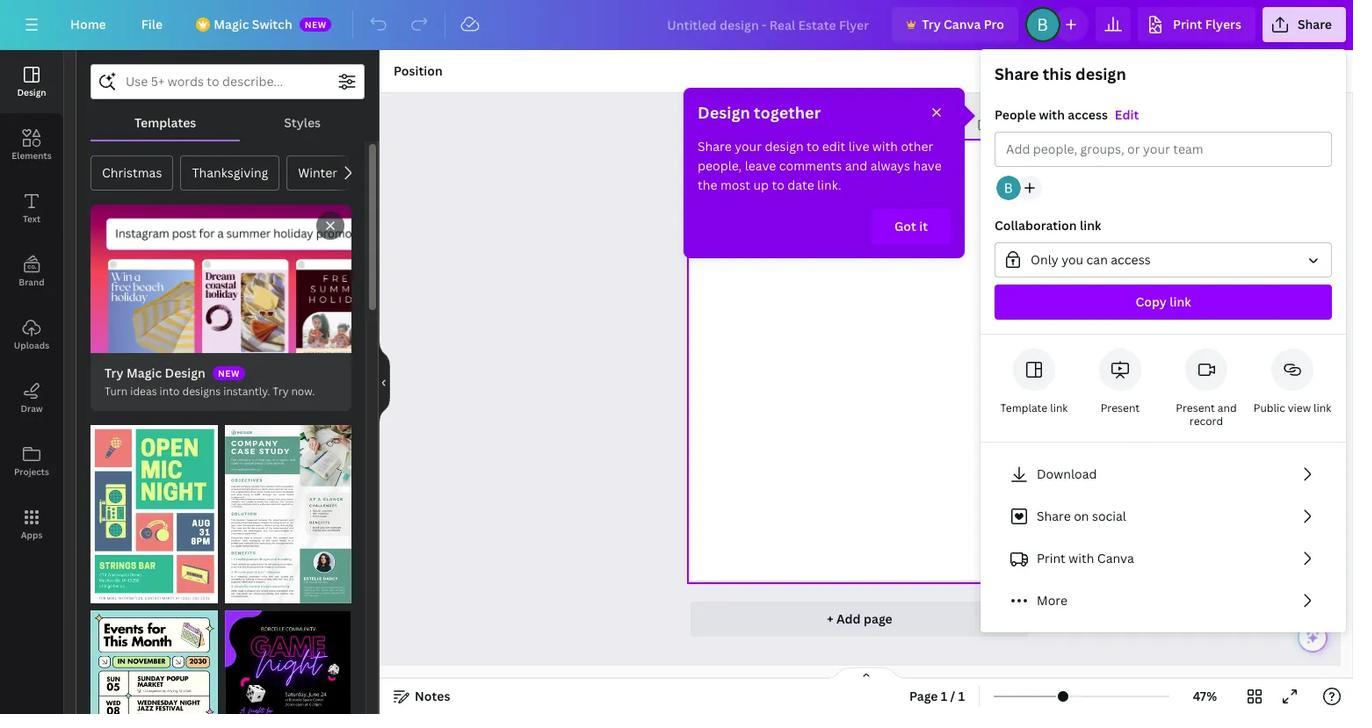 Task type: describe. For each thing, give the bounding box(es) containing it.
file button
[[127, 7, 177, 42]]

link.
[[818, 177, 842, 193]]

comments
[[780, 157, 842, 174]]

can
[[1087, 251, 1108, 268]]

your
[[735, 138, 762, 155]]

0 vertical spatial access
[[1068, 106, 1108, 123]]

page
[[910, 688, 938, 705]]

design button
[[0, 50, 63, 113]]

2 vertical spatial design
[[165, 364, 206, 381]]

this
[[1043, 63, 1072, 84]]

try magic design
[[105, 364, 206, 381]]

you
[[1062, 251, 1084, 268]]

canva assistant image
[[1304, 629, 1323, 647]]

Use 5+ words to describe... search field
[[126, 65, 330, 98]]

projects button
[[0, 430, 63, 493]]

download button
[[995, 457, 1333, 492]]

list containing download
[[995, 457, 1333, 619]]

view
[[1288, 401, 1312, 416]]

share this design group
[[981, 63, 1347, 335]]

share on social button
[[995, 499, 1333, 534]]

and inside present and record
[[1218, 401, 1237, 416]]

got it button
[[872, 209, 951, 244]]

+
[[827, 611, 834, 628]]

christmas
[[102, 164, 162, 181]]

position button
[[387, 57, 450, 85]]

template
[[1001, 401, 1048, 416]]

more button
[[995, 584, 1333, 619]]

edit button
[[1115, 105, 1139, 125]]

with inside share your design to edit live with other people, leave comments and always have the most up to date link.
[[873, 138, 898, 155]]

instagram post for a summer holiday promo image
[[91, 205, 352, 353]]

design for design together
[[698, 102, 751, 123]]

collaboration
[[995, 217, 1077, 234]]

apps
[[21, 529, 43, 541]]

pro
[[984, 16, 1005, 33]]

notes button
[[387, 683, 457, 711]]

link for template link
[[1051, 401, 1068, 416]]

elements
[[12, 149, 52, 162]]

link for collaboration link
[[1080, 217, 1102, 234]]

got
[[895, 218, 917, 235]]

blue green red music icons open mic night flyer image
[[91, 425, 218, 604]]

ideas
[[130, 384, 157, 399]]

draw button
[[0, 367, 63, 430]]

only
[[1031, 251, 1059, 268]]

47%
[[1194, 688, 1218, 705]]

home link
[[56, 7, 120, 42]]

now.
[[291, 384, 315, 399]]

it
[[920, 218, 928, 235]]

present for present and record
[[1176, 401, 1216, 416]]

Add people, groups, or your team text field
[[1006, 133, 1321, 166]]

have
[[914, 157, 942, 174]]

canva inside button
[[1098, 550, 1135, 567]]

thanksgiving button
[[181, 156, 280, 191]]

designs
[[182, 384, 221, 399]]

add
[[837, 611, 861, 628]]

page 1 / 1
[[910, 688, 965, 705]]

styles button
[[240, 106, 365, 140]]

print flyers button
[[1138, 7, 1256, 42]]

try canva pro button
[[892, 7, 1019, 42]]

social
[[1093, 508, 1127, 525]]

styles
[[284, 114, 321, 131]]

share button
[[1263, 7, 1347, 42]]

blue green red music icons open mic night flyer group
[[91, 414, 218, 604]]

1 vertical spatial new
[[218, 367, 240, 380]]

design for design
[[17, 86, 46, 98]]

winter button
[[287, 156, 349, 191]]

link right view
[[1314, 401, 1332, 416]]

uploads button
[[0, 303, 63, 367]]

share for share your design to edit live with other people, leave comments and always have the most up to date link.
[[698, 138, 732, 155]]

up
[[754, 177, 769, 193]]

1 horizontal spatial try
[[273, 384, 289, 399]]

other
[[901, 138, 934, 155]]

new inside main menu bar
[[305, 18, 327, 31]]

turn
[[105, 384, 128, 399]]

date
[[788, 177, 815, 193]]

flyers
[[1206, 16, 1242, 33]]

template link
[[1001, 401, 1068, 416]]

try for try canva pro
[[922, 16, 941, 33]]

more
[[1037, 592, 1068, 609]]

people
[[995, 106, 1036, 123]]

home
[[70, 16, 106, 33]]

green minimalist company case study flyer portrait group
[[225, 414, 352, 604]]

1 1 from the left
[[941, 688, 948, 705]]

templates
[[134, 114, 196, 131]]

live
[[849, 138, 870, 155]]

access inside button
[[1111, 251, 1151, 268]]

design for this
[[1076, 63, 1127, 84]]

design for your
[[765, 138, 804, 155]]

game night flyer image
[[225, 611, 352, 715]]

1 vertical spatial to
[[772, 177, 785, 193]]

print for print with canva
[[1037, 550, 1066, 567]]

apps button
[[0, 493, 63, 556]]

copy link button
[[995, 285, 1333, 320]]

with for print
[[1069, 550, 1095, 567]]

position
[[394, 62, 443, 79]]

record
[[1190, 414, 1224, 429]]

+ add page
[[827, 611, 893, 628]]



Task type: vqa. For each thing, say whether or not it's contained in the screenshot.
Present inside Present and record
yes



Task type: locate. For each thing, give the bounding box(es) containing it.
1 left / on the bottom of the page
[[941, 688, 948, 705]]

0 horizontal spatial present
[[1101, 401, 1140, 416]]

download
[[1037, 466, 1097, 483]]

magic up ideas
[[126, 364, 162, 381]]

share for share this design
[[995, 63, 1039, 84]]

always
[[871, 157, 911, 174]]

0 vertical spatial new
[[305, 18, 327, 31]]

0 vertical spatial and
[[845, 157, 868, 174]]

brand
[[19, 276, 45, 288]]

access left edit
[[1068, 106, 1108, 123]]

0 horizontal spatial design
[[17, 86, 46, 98]]

uploads
[[14, 339, 49, 352]]

colorful retro bold style schedule event flyer image
[[91, 611, 218, 715]]

magic inside main menu bar
[[214, 16, 249, 33]]

list
[[995, 457, 1333, 619]]

share on social
[[1037, 508, 1127, 525]]

only you can access
[[1031, 251, 1151, 268]]

print left the flyers
[[1173, 16, 1203, 33]]

2 vertical spatial try
[[273, 384, 289, 399]]

1 right / on the bottom of the page
[[959, 688, 965, 705]]

1 horizontal spatial design
[[1076, 63, 1127, 84]]

2 1 from the left
[[959, 688, 965, 705]]

notes
[[415, 688, 450, 705]]

design together
[[698, 102, 821, 123]]

1 horizontal spatial 1
[[959, 688, 965, 705]]

winter
[[298, 164, 338, 181]]

1 horizontal spatial to
[[807, 138, 820, 155]]

page
[[864, 611, 893, 628]]

leave
[[745, 157, 777, 174]]

0 vertical spatial design
[[1076, 63, 1127, 84]]

magic left the 'switch'
[[214, 16, 249, 33]]

design up leave
[[765, 138, 804, 155]]

2 horizontal spatial design
[[698, 102, 751, 123]]

share this design
[[995, 63, 1127, 84]]

access right can
[[1111, 251, 1151, 268]]

instantly.
[[223, 384, 270, 399]]

0 horizontal spatial print
[[1037, 550, 1066, 567]]

design
[[17, 86, 46, 98], [698, 102, 751, 123], [165, 364, 206, 381]]

show pages image
[[825, 667, 909, 681]]

print with canva button
[[995, 541, 1333, 577]]

main menu bar
[[0, 0, 1354, 50]]

0 vertical spatial magic
[[214, 16, 249, 33]]

try
[[922, 16, 941, 33], [105, 364, 124, 381], [273, 384, 289, 399]]

1 horizontal spatial canva
[[1098, 550, 1135, 567]]

together
[[754, 102, 821, 123]]

people with access edit
[[995, 106, 1139, 123]]

people,
[[698, 157, 742, 174]]

new up "instantly." at the left of the page
[[218, 367, 240, 380]]

most
[[721, 177, 751, 193]]

canva down social
[[1098, 550, 1135, 567]]

0 horizontal spatial 1
[[941, 688, 948, 705]]

link up only you can access
[[1080, 217, 1102, 234]]

try inside "try canva pro" "button"
[[922, 16, 941, 33]]

templates button
[[91, 106, 240, 140]]

share inside group
[[995, 63, 1039, 84]]

0 vertical spatial print
[[1173, 16, 1203, 33]]

public view link
[[1254, 401, 1332, 416]]

access
[[1068, 106, 1108, 123], [1111, 251, 1151, 268]]

magic
[[214, 16, 249, 33], [126, 364, 162, 381]]

and down live
[[845, 157, 868, 174]]

1
[[941, 688, 948, 705], [959, 688, 965, 705]]

present inside present and record
[[1176, 401, 1216, 416]]

share your design to edit live with other people, leave comments and always have the most up to date link.
[[698, 138, 942, 193]]

try canva pro
[[922, 16, 1005, 33]]

1 vertical spatial magic
[[126, 364, 162, 381]]

1 vertical spatial access
[[1111, 251, 1151, 268]]

1 horizontal spatial with
[[1039, 106, 1065, 123]]

0 horizontal spatial access
[[1068, 106, 1108, 123]]

0 horizontal spatial magic
[[126, 364, 162, 381]]

copy link
[[1136, 294, 1192, 310]]

0 vertical spatial to
[[807, 138, 820, 155]]

game night flyer group
[[225, 600, 352, 715]]

hide image
[[379, 340, 390, 425]]

0 horizontal spatial to
[[772, 177, 785, 193]]

print up more
[[1037, 550, 1066, 567]]

1 present from the left
[[1101, 401, 1140, 416]]

design inside group
[[1076, 63, 1127, 84]]

2 present from the left
[[1176, 401, 1216, 416]]

47% button
[[1177, 683, 1234, 711]]

into
[[160, 384, 180, 399]]

0 horizontal spatial with
[[873, 138, 898, 155]]

1 horizontal spatial present
[[1176, 401, 1216, 416]]

design up your
[[698, 102, 751, 123]]

present and record
[[1176, 401, 1237, 429]]

design up "elements" button
[[17, 86, 46, 98]]

got it
[[895, 218, 928, 235]]

design up into at the bottom left
[[165, 364, 206, 381]]

with down on
[[1069, 550, 1095, 567]]

/
[[951, 688, 956, 705]]

to up comments
[[807, 138, 820, 155]]

0 horizontal spatial new
[[218, 367, 240, 380]]

collaboration link
[[995, 217, 1102, 234]]

turn ideas into designs instantly. try now.
[[105, 384, 315, 399]]

elements button
[[0, 113, 63, 177]]

and inside share your design to edit live with other people, leave comments and always have the most up to date link.
[[845, 157, 868, 174]]

with inside button
[[1069, 550, 1095, 567]]

try for try magic design
[[105, 364, 124, 381]]

canva inside "button"
[[944, 16, 981, 33]]

new
[[305, 18, 327, 31], [218, 367, 240, 380]]

1 horizontal spatial access
[[1111, 251, 1151, 268]]

edit
[[1115, 106, 1139, 123]]

with for people
[[1039, 106, 1065, 123]]

share inside button
[[1037, 508, 1071, 525]]

design inside share your design to edit live with other people, leave comments and always have the most up to date link.
[[765, 138, 804, 155]]

projects
[[14, 466, 49, 478]]

link right template
[[1051, 401, 1068, 416]]

file
[[141, 16, 163, 33]]

try up turn
[[105, 364, 124, 381]]

print flyers
[[1173, 16, 1242, 33]]

1 vertical spatial with
[[873, 138, 898, 155]]

1 horizontal spatial design
[[165, 364, 206, 381]]

1 vertical spatial design
[[698, 102, 751, 123]]

design right this
[[1076, 63, 1127, 84]]

canva left pro
[[944, 16, 981, 33]]

and left 'public'
[[1218, 401, 1237, 416]]

0 horizontal spatial and
[[845, 157, 868, 174]]

1 horizontal spatial new
[[305, 18, 327, 31]]

0 horizontal spatial design
[[765, 138, 804, 155]]

print
[[1173, 16, 1203, 33], [1037, 550, 1066, 567]]

brand button
[[0, 240, 63, 303]]

on
[[1074, 508, 1090, 525]]

thanksgiving
[[192, 164, 268, 181]]

print inside button
[[1037, 550, 1066, 567]]

to right 'up'
[[772, 177, 785, 193]]

magic switch
[[214, 16, 292, 33]]

with up always
[[873, 138, 898, 155]]

0 horizontal spatial try
[[105, 364, 124, 381]]

Only you can access button
[[995, 243, 1333, 278]]

link
[[1080, 217, 1102, 234], [1170, 294, 1192, 310], [1051, 401, 1068, 416], [1314, 401, 1332, 416]]

side panel tab list
[[0, 50, 63, 556]]

try left "now."
[[273, 384, 289, 399]]

design
[[1076, 63, 1127, 84], [765, 138, 804, 155]]

link for copy link
[[1170, 294, 1192, 310]]

2 vertical spatial with
[[1069, 550, 1095, 567]]

public
[[1254, 401, 1286, 416]]

print for print flyers
[[1173, 16, 1203, 33]]

1 vertical spatial print
[[1037, 550, 1066, 567]]

new right the 'switch'
[[305, 18, 327, 31]]

0 vertical spatial design
[[17, 86, 46, 98]]

1 horizontal spatial magic
[[214, 16, 249, 33]]

text
[[23, 213, 41, 225]]

with inside share this design group
[[1039, 106, 1065, 123]]

text button
[[0, 177, 63, 240]]

share inside dropdown button
[[1298, 16, 1333, 33]]

with right people
[[1039, 106, 1065, 123]]

green minimalist company case study flyer portrait image
[[225, 425, 352, 604]]

1 vertical spatial and
[[1218, 401, 1237, 416]]

share for share on social
[[1037, 508, 1071, 525]]

2 horizontal spatial with
[[1069, 550, 1095, 567]]

1 horizontal spatial and
[[1218, 401, 1237, 416]]

Design title text field
[[653, 7, 885, 42]]

0 horizontal spatial canva
[[944, 16, 981, 33]]

edit
[[823, 138, 846, 155]]

share for share
[[1298, 16, 1333, 33]]

print inside dropdown button
[[1173, 16, 1203, 33]]

0 vertical spatial with
[[1039, 106, 1065, 123]]

0 vertical spatial canva
[[944, 16, 981, 33]]

+ add page button
[[691, 602, 1030, 637]]

canva
[[944, 16, 981, 33], [1098, 550, 1135, 567]]

present
[[1101, 401, 1140, 416], [1176, 401, 1216, 416]]

2 horizontal spatial try
[[922, 16, 941, 33]]

try left pro
[[922, 16, 941, 33]]

link right copy
[[1170, 294, 1192, 310]]

share inside share your design to edit live with other people, leave comments and always have the most up to date link.
[[698, 138, 732, 155]]

print with canva
[[1037, 550, 1135, 567]]

1 vertical spatial try
[[105, 364, 124, 381]]

present for present
[[1101, 401, 1140, 416]]

copy
[[1136, 294, 1167, 310]]

colorful retro bold style schedule event flyer group
[[91, 600, 218, 715]]

link inside button
[[1170, 294, 1192, 310]]

1 horizontal spatial print
[[1173, 16, 1203, 33]]

design inside design button
[[17, 86, 46, 98]]

christmas button
[[91, 156, 174, 191]]

1 vertical spatial canva
[[1098, 550, 1135, 567]]

draw
[[21, 403, 43, 415]]

0 vertical spatial try
[[922, 16, 941, 33]]

1 vertical spatial design
[[765, 138, 804, 155]]



